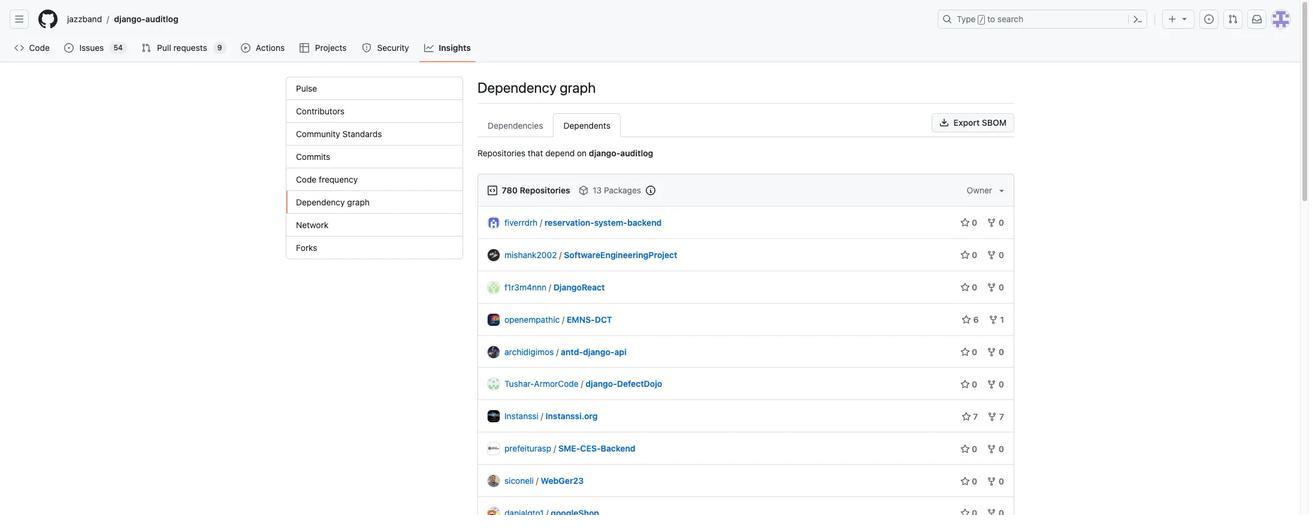 Task type: vqa. For each thing, say whether or not it's contained in the screenshot.


Task type: describe. For each thing, give the bounding box(es) containing it.
/ for instanssi.org
[[541, 411, 544, 422]]

0 for star image associated with prefeiturasp / sme-ces-backend
[[970, 444, 978, 454]]

repositories         that depend on django-auditlog
[[478, 148, 654, 158]]

tushar-armorcode / django-defectdojo
[[505, 379, 663, 389]]

triangle down image
[[1180, 14, 1190, 23]]

star image for fiverrdrh / reservation-system-backend
[[961, 218, 970, 228]]

repo forked image for django-
[[988, 380, 997, 390]]

api
[[615, 347, 627, 357]]

issue opened image
[[1205, 14, 1215, 24]]

repo forked image for dct
[[989, 315, 999, 325]]

fiverrdrh / reservation-system-backend
[[505, 218, 662, 228]]

reservation-
[[545, 218, 595, 228]]

f1r3m4nnn / djangoreact
[[505, 282, 605, 292]]

network link
[[287, 214, 463, 237]]

webger23
[[541, 476, 584, 486]]

django- inside jazzband / django-auditlog
[[114, 14, 145, 24]]

security
[[377, 43, 409, 53]]

dependency inside the dependency graph link
[[296, 197, 345, 207]]

2 7 from the left
[[998, 412, 1005, 422]]

git pull request image for issue opened image
[[141, 43, 151, 53]]

9
[[217, 43, 222, 52]]

play image
[[241, 43, 250, 53]]

list containing jazzband
[[62, 10, 931, 29]]

siconeli
[[505, 476, 534, 486]]

django- down antd-django-api 'link' on the left bottom
[[586, 379, 617, 389]]

shield image
[[362, 43, 372, 53]]

13                 packages
[[591, 185, 641, 195]]

@openempathic image
[[488, 314, 500, 326]]

community standards
[[296, 129, 382, 139]]

command palette image
[[1134, 14, 1143, 24]]

git pull request image for issue opened icon
[[1229, 14, 1239, 24]]

openempathic
[[505, 315, 560, 325]]

plus image
[[1168, 14, 1178, 24]]

repo forked image for archidigimos / antd-django-api
[[988, 348, 997, 357]]

@fiverrdrh image
[[488, 217, 500, 229]]

commits
[[296, 152, 331, 162]]

0 for repo forked image associated with mishank2002 / softwareengineeringproject
[[997, 250, 1005, 260]]

packages
[[604, 185, 641, 195]]

archidigimos
[[505, 347, 554, 357]]

0 for star icon related to archidigimos / antd-django-api
[[970, 347, 978, 357]]

instanssi.org link
[[546, 411, 598, 422]]

@siconeli image
[[488, 475, 500, 487]]

code for code frequency
[[296, 174, 317, 185]]

6
[[972, 315, 979, 325]]

/ for emns-
[[562, 315, 565, 325]]

download image
[[940, 118, 949, 128]]

f1r3m4nnn
[[505, 282, 547, 292]]

contributors
[[296, 106, 345, 116]]

dependencies link
[[478, 113, 554, 137]]

mishank2002
[[505, 250, 557, 260]]

code frequency link
[[287, 168, 463, 191]]

package image
[[579, 186, 588, 195]]

warning image
[[646, 186, 656, 195]]

@tushar armorcode image
[[488, 379, 500, 391]]

insights link
[[420, 39, 476, 57]]

archidigimos / antd-django-api
[[505, 347, 627, 357]]

star image for prefeiturasp / sme-ces-backend
[[961, 445, 970, 454]]

pull
[[157, 43, 171, 53]]

1 7 from the left
[[972, 412, 979, 422]]

13
[[593, 185, 602, 195]]

siconeli / webger23
[[505, 476, 584, 486]]

780
[[502, 185, 518, 195]]

djangoreact
[[554, 282, 605, 292]]

django- right on
[[589, 148, 621, 158]]

/ for django-
[[107, 14, 109, 24]]

armorcode
[[534, 379, 579, 389]]

/ for to
[[980, 16, 984, 24]]

auditlog inside jazzband / django-auditlog
[[145, 14, 178, 24]]

homepage image
[[38, 10, 58, 29]]

contributors link
[[287, 100, 463, 123]]

graph image
[[425, 43, 434, 53]]

issues
[[79, 43, 104, 53]]

1 horizontal spatial auditlog
[[621, 148, 654, 158]]

issue opened image
[[64, 43, 74, 53]]

star image for f1r3m4nnn / djangoreact
[[961, 283, 970, 293]]

insights element
[[286, 77, 463, 260]]

forks
[[296, 243, 317, 253]]

sme-
[[559, 444, 581, 454]]

repo forked image for f1r3m4nnn / djangoreact
[[988, 283, 997, 293]]

dependency graph link
[[287, 191, 463, 214]]

standards
[[343, 129, 382, 139]]

export
[[954, 118, 980, 128]]

owner
[[967, 185, 993, 195]]

0 vertical spatial dependency
[[478, 79, 557, 96]]

dct
[[595, 315, 613, 325]]

django- down dct
[[583, 347, 615, 357]]

780                 repositories link
[[488, 184, 571, 197]]

softwareengineeringproject link
[[564, 250, 678, 260]]

0 for star image related to f1r3m4nnn / djangoreact
[[970, 282, 978, 293]]

softwareengineeringproject
[[564, 250, 678, 260]]

dependents link
[[554, 113, 621, 137]]

star image for openempathic / emns-dct
[[962, 315, 972, 325]]

tushar-
[[505, 379, 534, 389]]

0 for repo forked image for f1r3m4nnn / djangoreact
[[997, 282, 1005, 293]]

pull requests
[[157, 43, 207, 53]]

openempathic link
[[505, 315, 560, 325]]

tushar-armorcode link
[[505, 379, 579, 389]]

star image for tushar-armorcode / django-defectdojo
[[961, 380, 970, 390]]

jazzband / django-auditlog
[[67, 14, 178, 24]]

@instanssi image
[[488, 411, 500, 423]]

triangle down image
[[998, 186, 1007, 195]]

@danialgto1 image
[[488, 508, 500, 516]]

type / to search
[[957, 14, 1024, 24]]

django-defectdojo link
[[586, 379, 663, 389]]



Task type: locate. For each thing, give the bounding box(es) containing it.
prefeiturasp / sme-ces-backend
[[505, 444, 636, 454]]

1 repo forked image from the top
[[988, 218, 997, 228]]

0 horizontal spatial 7
[[972, 412, 979, 422]]

django- up 54
[[114, 14, 145, 24]]

archidigimos link
[[505, 347, 554, 357]]

0 horizontal spatial dependency
[[296, 197, 345, 207]]

dependency up dependencies link
[[478, 79, 557, 96]]

code down commits
[[296, 174, 317, 185]]

djangoreact link
[[554, 282, 605, 292]]

prefeiturasp link
[[505, 444, 552, 454]]

dependency graph up dependencies link
[[478, 79, 596, 96]]

/ for webger23
[[536, 476, 539, 486]]

network
[[296, 220, 329, 230]]

1 vertical spatial auditlog
[[621, 148, 654, 158]]

/ for reservation-
[[540, 218, 543, 228]]

code inside code frequency link
[[296, 174, 317, 185]]

2 star image from the top
[[961, 283, 970, 293]]

sbom
[[982, 118, 1007, 128]]

requests
[[174, 43, 207, 53]]

dependency down code frequency
[[296, 197, 345, 207]]

/ right f1r3m4nnn link
[[549, 282, 552, 292]]

git pull request image left pull
[[141, 43, 151, 53]]

to
[[988, 14, 996, 24]]

/ right mishank2002
[[560, 250, 562, 260]]

search
[[998, 14, 1024, 24]]

0 horizontal spatial code
[[29, 43, 50, 53]]

actions link
[[236, 39, 290, 57]]

fiverrdrh link
[[505, 218, 538, 228]]

code
[[29, 43, 50, 53], [296, 174, 317, 185]]

/ for djangoreact
[[549, 282, 552, 292]]

1 vertical spatial graph
[[347, 197, 370, 207]]

code link
[[10, 39, 55, 57]]

mishank2002 / softwareengineeringproject
[[505, 250, 678, 260]]

/ right 'armorcode'
[[581, 379, 584, 389]]

on
[[577, 148, 587, 158]]

mishank2002 link
[[505, 250, 557, 260]]

/ inside type / to search
[[980, 16, 984, 24]]

/ right instanssi link
[[541, 411, 544, 422]]

0 for star image associated with mishank2002 / softwareengineeringproject
[[970, 250, 978, 260]]

0 for repo forked image related to siconeli / webger23
[[997, 476, 1005, 487]]

5 repo forked image from the top
[[988, 477, 997, 487]]

webger23 link
[[541, 476, 584, 486]]

7
[[972, 412, 979, 422], [998, 412, 1005, 422]]

forks link
[[287, 237, 463, 259]]

backend
[[601, 444, 636, 454]]

0 vertical spatial dependency graph
[[478, 79, 596, 96]]

/ right jazzband
[[107, 14, 109, 24]]

code right code image
[[29, 43, 50, 53]]

2 repo forked image from the top
[[988, 251, 997, 260]]

0 horizontal spatial auditlog
[[145, 14, 178, 24]]

depend
[[546, 148, 575, 158]]

repo forked image
[[989, 315, 999, 325], [988, 380, 997, 390], [988, 412, 998, 422], [988, 445, 997, 454]]

dependency
[[478, 79, 557, 96], [296, 197, 345, 207]]

0 vertical spatial code
[[29, 43, 50, 53]]

0 for siconeli / webger23's star icon
[[970, 476, 978, 487]]

repositories right '780'
[[520, 185, 571, 195]]

commits link
[[287, 146, 463, 168]]

/ for sme-
[[554, 444, 556, 454]]

/ right siconeli "link"
[[536, 476, 539, 486]]

graph
[[560, 79, 596, 96], [347, 197, 370, 207]]

0 vertical spatial graph
[[560, 79, 596, 96]]

jazzband link
[[62, 10, 107, 29]]

1 horizontal spatial git pull request image
[[1229, 14, 1239, 24]]

4 repo forked image from the top
[[988, 348, 997, 357]]

antd-
[[561, 347, 583, 357]]

1 vertical spatial git pull request image
[[141, 43, 151, 53]]

0 for repo forked image associated with archidigimos / antd-django-api
[[997, 347, 1005, 357]]

export sbom link
[[932, 113, 1015, 132]]

0 for fiverrdrh / reservation-system-backend's repo forked image
[[997, 218, 1005, 228]]

780                 repositories
[[500, 185, 571, 195]]

owner button
[[967, 184, 1007, 197]]

dependency graph inside insights element
[[296, 197, 370, 207]]

projects
[[315, 43, 347, 53]]

repo forked image for fiverrdrh / reservation-system-backend
[[988, 218, 997, 228]]

4 star image from the top
[[961, 445, 970, 454]]

1 horizontal spatial dependency graph
[[478, 79, 596, 96]]

repo forked image
[[988, 218, 997, 228], [988, 251, 997, 260], [988, 283, 997, 293], [988, 348, 997, 357], [988, 477, 997, 487], [988, 509, 997, 516]]

/ left sme-
[[554, 444, 556, 454]]

0 for fiverrdrh / reservation-system-backend star icon
[[970, 218, 978, 228]]

export sbom
[[954, 118, 1007, 128]]

pulse link
[[287, 77, 463, 100]]

repo forked image for ces-
[[988, 445, 997, 454]]

repositories inside 780                 repositories link
[[520, 185, 571, 195]]

table image
[[300, 43, 310, 53]]

auditlog up the warning element
[[621, 148, 654, 158]]

system-
[[595, 218, 628, 228]]

security link
[[357, 39, 415, 57]]

0 vertical spatial repositories
[[478, 148, 526, 158]]

projects link
[[295, 39, 353, 57]]

/ for softwareengineeringproject
[[560, 250, 562, 260]]

siconeli link
[[505, 476, 534, 486]]

instanssi
[[505, 411, 539, 422]]

/
[[107, 14, 109, 24], [980, 16, 984, 24], [540, 218, 543, 228], [560, 250, 562, 260], [549, 282, 552, 292], [562, 315, 565, 325], [556, 347, 559, 357], [581, 379, 584, 389], [541, 411, 544, 422], [554, 444, 556, 454], [536, 476, 539, 486]]

0
[[970, 218, 978, 228], [997, 218, 1005, 228], [970, 250, 978, 260], [997, 250, 1005, 260], [970, 282, 978, 293], [997, 282, 1005, 293], [970, 347, 978, 357], [997, 347, 1005, 357], [970, 379, 978, 390], [997, 379, 1005, 390], [970, 444, 978, 454], [997, 444, 1005, 454], [970, 476, 978, 487], [997, 476, 1005, 487]]

backend
[[628, 218, 662, 228]]

3 star image from the top
[[961, 380, 970, 390]]

list
[[62, 10, 931, 29]]

instanssi / instanssi.org
[[505, 411, 598, 422]]

code frequency
[[296, 174, 358, 185]]

repo forked image for siconeli / webger23
[[988, 477, 997, 487]]

@prefeiturasp image
[[488, 443, 500, 455]]

actions
[[256, 43, 285, 53]]

repositories down 'dependencies'
[[478, 148, 526, 158]]

/ left the emns- at the left
[[562, 315, 565, 325]]

star image
[[961, 218, 970, 228], [962, 315, 972, 325], [961, 348, 970, 357], [962, 412, 972, 422], [961, 477, 970, 487], [961, 509, 970, 516]]

graph down code frequency link
[[347, 197, 370, 207]]

fiverrdrh
[[505, 218, 538, 228]]

0 vertical spatial auditlog
[[145, 14, 178, 24]]

git pull request image right issue opened icon
[[1229, 14, 1239, 24]]

code for code
[[29, 43, 50, 53]]

dependency insights menu element
[[478, 113, 1015, 137]]

star image for siconeli / webger23
[[961, 477, 970, 487]]

instanssi link
[[505, 411, 539, 422]]

warning element
[[644, 184, 658, 197]]

prefeiturasp
[[505, 444, 552, 454]]

0 horizontal spatial dependency graph
[[296, 197, 370, 207]]

code square image
[[488, 186, 498, 195]]

antd-django-api link
[[561, 347, 627, 357]]

@mishank2002 image
[[488, 249, 500, 261]]

1 horizontal spatial graph
[[560, 79, 596, 96]]

star image for archidigimos / antd-django-api
[[961, 348, 970, 357]]

jazzband
[[67, 14, 102, 24]]

code inside 'code' "link"
[[29, 43, 50, 53]]

@f1r3m4nnn image
[[488, 282, 500, 294]]

sme-ces-backend link
[[559, 444, 636, 454]]

@archidigimos image
[[488, 346, 500, 358]]

type
[[957, 14, 976, 24]]

ces-
[[581, 444, 601, 454]]

1 horizontal spatial 7
[[998, 412, 1005, 422]]

3 repo forked image from the top
[[988, 283, 997, 293]]

/ left the antd-
[[556, 347, 559, 357]]

13                 packages link
[[579, 184, 641, 197]]

1
[[999, 315, 1005, 325]]

0 horizontal spatial git pull request image
[[141, 43, 151, 53]]

notifications image
[[1253, 14, 1263, 24]]

1 horizontal spatial code
[[296, 174, 317, 185]]

/ for antd-
[[556, 347, 559, 357]]

0 vertical spatial git pull request image
[[1229, 14, 1239, 24]]

frequency
[[319, 174, 358, 185]]

dependents
[[564, 121, 611, 131]]

1 vertical spatial code
[[296, 174, 317, 185]]

that
[[528, 148, 543, 158]]

dependencies
[[488, 121, 543, 131]]

emns-dct link
[[567, 315, 613, 325]]

community
[[296, 129, 340, 139]]

auditlog up pull
[[145, 14, 178, 24]]

/ right the fiverrdrh link
[[540, 218, 543, 228]]

community standards link
[[287, 123, 463, 146]]

6 repo forked image from the top
[[988, 509, 997, 516]]

django-
[[114, 14, 145, 24], [589, 148, 621, 158], [583, 347, 615, 357], [586, 379, 617, 389]]

1 vertical spatial dependency
[[296, 197, 345, 207]]

emns-
[[567, 315, 595, 325]]

django-auditlog link
[[109, 10, 183, 29]]

instanssi.org
[[546, 411, 598, 422]]

1 vertical spatial dependency graph
[[296, 197, 370, 207]]

star image for mishank2002 / softwareengineeringproject
[[961, 251, 970, 260]]

code image
[[14, 43, 24, 53]]

openempathic / emns-dct
[[505, 315, 613, 325]]

star image
[[961, 251, 970, 260], [961, 283, 970, 293], [961, 380, 970, 390], [961, 445, 970, 454]]

dependency graph down frequency
[[296, 197, 370, 207]]

1 horizontal spatial dependency
[[478, 79, 557, 96]]

0 for star image corresponding to tushar-armorcode / django-defectdojo
[[970, 379, 978, 390]]

0 horizontal spatial graph
[[347, 197, 370, 207]]

54
[[114, 43, 123, 52]]

pulse
[[296, 83, 317, 94]]

git pull request image
[[1229, 14, 1239, 24], [141, 43, 151, 53]]

star image for instanssi / instanssi.org
[[962, 412, 972, 422]]

/ left to
[[980, 16, 984, 24]]

graph inside insights element
[[347, 197, 370, 207]]

graph up dependents link
[[560, 79, 596, 96]]

repo forked image for mishank2002 / softwareengineeringproject
[[988, 251, 997, 260]]

defectdojo
[[617, 379, 663, 389]]

1 vertical spatial repositories
[[520, 185, 571, 195]]

1 star image from the top
[[961, 251, 970, 260]]

/ inside jazzband / django-auditlog
[[107, 14, 109, 24]]



